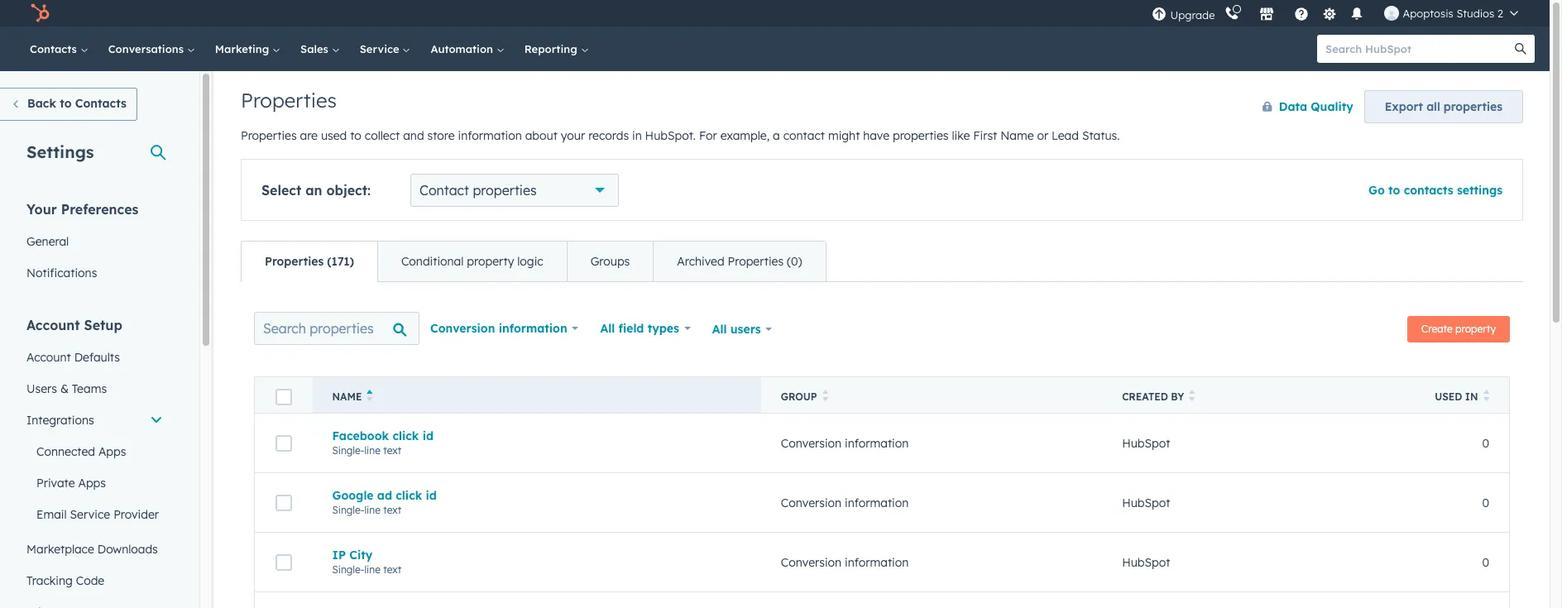 Task type: locate. For each thing, give the bounding box(es) containing it.
help image
[[1295, 7, 1310, 22]]

contacts
[[30, 42, 80, 55], [75, 96, 127, 111]]

all left field
[[600, 321, 615, 336]]

press to sort. element right 'group'
[[822, 390, 829, 404]]

upgrade
[[1171, 8, 1216, 21]]

1 vertical spatial id
[[426, 488, 437, 503]]

1 horizontal spatial name
[[1001, 128, 1034, 143]]

notifications button
[[1344, 0, 1372, 26]]

2 hubspot from the top
[[1123, 495, 1171, 510]]

3 single- from the top
[[332, 563, 365, 576]]

single- inside google ad click id single-line text
[[332, 504, 365, 516]]

0 vertical spatial id
[[423, 428, 434, 443]]

press to sort. image right by
[[1190, 390, 1196, 401]]

0 vertical spatial apps
[[98, 445, 126, 459]]

account setup
[[26, 317, 122, 334]]

reporting link
[[515, 26, 599, 71]]

name left or
[[1001, 128, 1034, 143]]

all left the users
[[712, 322, 727, 337]]

2 vertical spatial to
[[1389, 183, 1401, 198]]

1 vertical spatial account
[[26, 350, 71, 365]]

3 press to sort. element from the left
[[1484, 390, 1490, 404]]

service down private apps link
[[70, 507, 110, 522]]

3 press to sort. image from the left
[[1484, 390, 1490, 401]]

properties for properties
[[241, 88, 337, 113]]

like
[[952, 128, 970, 143]]

single- down ip
[[332, 563, 365, 576]]

1 press to sort. element from the left
[[822, 390, 829, 404]]

line inside ip city single-line text
[[365, 563, 381, 576]]

0 vertical spatial properties
[[1444, 99, 1503, 114]]

3 hubspot from the top
[[1123, 555, 1171, 570]]

1 vertical spatial text
[[383, 504, 402, 516]]

press to sort. element inside group button
[[822, 390, 829, 404]]

email service provider
[[36, 507, 159, 522]]

1 vertical spatial 0
[[1483, 495, 1490, 510]]

connected
[[36, 445, 95, 459]]

account for account defaults
[[26, 350, 71, 365]]

create property button
[[1408, 316, 1511, 343]]

marketplace downloads link
[[17, 534, 173, 565]]

property right create
[[1456, 323, 1497, 335]]

apoptosis
[[1403, 7, 1454, 20]]

information for ip city
[[845, 555, 909, 570]]

2 0 from the top
[[1483, 495, 1490, 510]]

press to sort. image right in
[[1484, 390, 1490, 401]]

your preferences element
[[17, 200, 173, 289]]

all inside "popup button"
[[600, 321, 615, 336]]

press to sort. image
[[822, 390, 829, 401], [1190, 390, 1196, 401], [1484, 390, 1490, 401]]

line down ad
[[365, 504, 381, 516]]

account for account setup
[[26, 317, 80, 334]]

2 vertical spatial single-
[[332, 563, 365, 576]]

to
[[60, 96, 72, 111], [350, 128, 362, 143], [1389, 183, 1401, 198]]

0 horizontal spatial press to sort. element
[[822, 390, 829, 404]]

1 horizontal spatial property
[[1456, 323, 1497, 335]]

2 single- from the top
[[332, 504, 365, 516]]

1 vertical spatial properties
[[893, 128, 949, 143]]

2 horizontal spatial properties
[[1444, 99, 1503, 114]]

help button
[[1288, 0, 1317, 26]]

0 horizontal spatial to
[[60, 96, 72, 111]]

single- down google
[[332, 504, 365, 516]]

object:
[[327, 182, 371, 199]]

conversion information for ip city
[[781, 555, 909, 570]]

3 text from the top
[[383, 563, 402, 576]]

tara schultz image
[[1385, 6, 1400, 21]]

apps for connected apps
[[98, 445, 126, 459]]

your
[[26, 201, 57, 218]]

press to sort. image right 'group'
[[822, 390, 829, 401]]

conversion information for facebook click id
[[781, 436, 909, 451]]

properties (171)
[[265, 254, 354, 269]]

2 vertical spatial properties
[[473, 182, 537, 199]]

in
[[1466, 391, 1479, 403]]

id
[[423, 428, 434, 443], [426, 488, 437, 503]]

information for google ad click id
[[845, 495, 909, 510]]

0 horizontal spatial service
[[70, 507, 110, 522]]

hubspot
[[1123, 436, 1171, 451], [1123, 495, 1171, 510], [1123, 555, 1171, 570]]

press to sort. element
[[822, 390, 829, 404], [1190, 390, 1196, 404], [1484, 390, 1490, 404]]

press to sort. element right in
[[1484, 390, 1490, 404]]

tab list
[[241, 241, 827, 282]]

private
[[36, 476, 75, 491]]

single- inside facebook click id single-line text
[[332, 444, 365, 457]]

conversion information inside popup button
[[430, 321, 568, 336]]

text inside facebook click id single-line text
[[383, 444, 402, 457]]

1 single- from the top
[[332, 444, 365, 457]]

apps
[[98, 445, 126, 459], [78, 476, 106, 491]]

to right go in the right of the page
[[1389, 183, 1401, 198]]

hubspot for facebook click id
[[1123, 436, 1171, 451]]

property
[[467, 254, 514, 269], [1456, 323, 1497, 335]]

1 vertical spatial click
[[396, 488, 422, 503]]

menu
[[1151, 0, 1531, 26]]

1 vertical spatial service
[[70, 507, 110, 522]]

name left ascending sort. press to sort descending. element
[[332, 391, 362, 403]]

users & teams
[[26, 382, 107, 397]]

2 account from the top
[[26, 350, 71, 365]]

1 vertical spatial apps
[[78, 476, 106, 491]]

in
[[632, 128, 642, 143]]

account up users at the left
[[26, 350, 71, 365]]

general link
[[17, 226, 173, 257]]

0 vertical spatial 0
[[1483, 436, 1490, 451]]

all
[[600, 321, 615, 336], [712, 322, 727, 337]]

users
[[731, 322, 761, 337]]

contacts right back
[[75, 96, 127, 111]]

1 vertical spatial single-
[[332, 504, 365, 516]]

text inside ip city single-line text
[[383, 563, 402, 576]]

0 vertical spatial single-
[[332, 444, 365, 457]]

created by
[[1123, 391, 1185, 403]]

1 horizontal spatial press to sort. image
[[1190, 390, 1196, 401]]

1 horizontal spatial press to sort. element
[[1190, 390, 1196, 404]]

google
[[332, 488, 374, 503]]

logic
[[518, 254, 544, 269]]

group
[[781, 391, 817, 403]]

properties
[[241, 88, 337, 113], [241, 128, 297, 143], [265, 254, 324, 269], [728, 254, 784, 269]]

1 vertical spatial hubspot
[[1123, 495, 1171, 510]]

line down facebook
[[365, 444, 381, 457]]

users & teams link
[[17, 373, 173, 405]]

contact properties button
[[411, 174, 619, 207]]

1 horizontal spatial service
[[360, 42, 403, 55]]

id right facebook
[[423, 428, 434, 443]]

1 line from the top
[[365, 444, 381, 457]]

export all properties button
[[1365, 90, 1524, 123]]

1 press to sort. image from the left
[[822, 390, 829, 401]]

2 press to sort. element from the left
[[1190, 390, 1196, 404]]

tracking code
[[26, 574, 104, 589]]

properties left are
[[241, 128, 297, 143]]

press to sort. image inside created by button
[[1190, 390, 1196, 401]]

line down city
[[365, 563, 381, 576]]

marketing link
[[205, 26, 291, 71]]

all for all field types
[[600, 321, 615, 336]]

click right ad
[[396, 488, 422, 503]]

text down facebook
[[383, 444, 402, 457]]

0 horizontal spatial property
[[467, 254, 514, 269]]

users
[[26, 382, 57, 397]]

click right facebook
[[393, 428, 419, 443]]

account up account defaults
[[26, 317, 80, 334]]

1 account from the top
[[26, 317, 80, 334]]

press to sort. image for group
[[822, 390, 829, 401]]

properties for properties are used to collect and store information about your records in hubspot. for example, a contact might have properties like first name or lead status.
[[241, 128, 297, 143]]

0 for ip city
[[1483, 555, 1490, 570]]

all for all users
[[712, 322, 727, 337]]

all inside popup button
[[712, 322, 727, 337]]

id right ad
[[426, 488, 437, 503]]

text down ad
[[383, 504, 402, 516]]

search image
[[1516, 43, 1527, 55]]

2 vertical spatial 0
[[1483, 555, 1490, 570]]

create
[[1422, 323, 1453, 335]]

name button
[[312, 377, 761, 413]]

marketplaces image
[[1260, 7, 1275, 22]]

marketplace
[[26, 542, 94, 557]]

0 vertical spatial text
[[383, 444, 402, 457]]

press to sort. element inside created by button
[[1190, 390, 1196, 404]]

contact
[[420, 182, 469, 199]]

Search HubSpot search field
[[1318, 35, 1521, 63]]

press to sort. image inside used in button
[[1484, 390, 1490, 401]]

0 horizontal spatial name
[[332, 391, 362, 403]]

export
[[1386, 99, 1424, 114]]

0 vertical spatial line
[[365, 444, 381, 457]]

name inside name button
[[332, 391, 362, 403]]

properties
[[1444, 99, 1503, 114], [893, 128, 949, 143], [473, 182, 537, 199]]

contacts link
[[20, 26, 98, 71]]

back to contacts
[[27, 96, 127, 111]]

0 vertical spatial hubspot
[[1123, 436, 1171, 451]]

facebook click id button
[[332, 428, 742, 443]]

all
[[1427, 99, 1441, 114]]

tab panel
[[241, 281, 1524, 608]]

1 text from the top
[[383, 444, 402, 457]]

apps down integrations 'button'
[[98, 445, 126, 459]]

1 vertical spatial line
[[365, 504, 381, 516]]

back to contacts link
[[0, 88, 137, 121]]

automation
[[431, 42, 496, 55]]

0 horizontal spatial properties
[[473, 182, 537, 199]]

1 horizontal spatial all
[[712, 322, 727, 337]]

conversion information
[[430, 321, 568, 336], [781, 436, 909, 451], [781, 495, 909, 510], [781, 555, 909, 570]]

to right back
[[60, 96, 72, 111]]

properties left (171)
[[265, 254, 324, 269]]

1 vertical spatial name
[[332, 391, 362, 403]]

properties right the all
[[1444, 99, 1503, 114]]

property left logic
[[467, 254, 514, 269]]

account inside account defaults link
[[26, 350, 71, 365]]

0 for facebook click id
[[1483, 436, 1490, 451]]

0 vertical spatial property
[[467, 254, 514, 269]]

press to sort. image for used in
[[1484, 390, 1490, 401]]

your preferences
[[26, 201, 139, 218]]

conversion for facebook click id
[[781, 436, 842, 451]]

2 press to sort. image from the left
[[1190, 390, 1196, 401]]

2 horizontal spatial press to sort. element
[[1484, 390, 1490, 404]]

3 line from the top
[[365, 563, 381, 576]]

0 vertical spatial to
[[60, 96, 72, 111]]

1 hubspot from the top
[[1123, 436, 1171, 451]]

2 vertical spatial text
[[383, 563, 402, 576]]

0 vertical spatial account
[[26, 317, 80, 334]]

data
[[1279, 99, 1308, 114]]

1 vertical spatial property
[[1456, 323, 1497, 335]]

properties up are
[[241, 88, 337, 113]]

0 vertical spatial name
[[1001, 128, 1034, 143]]

properties right contact
[[473, 182, 537, 199]]

conversations link
[[98, 26, 205, 71]]

or
[[1038, 128, 1049, 143]]

properties left like
[[893, 128, 949, 143]]

0 horizontal spatial all
[[600, 321, 615, 336]]

single- down facebook
[[332, 444, 365, 457]]

contacts down hubspot link
[[30, 42, 80, 55]]

notifications image
[[1350, 7, 1365, 22]]

1 0 from the top
[[1483, 436, 1490, 451]]

setup
[[84, 317, 122, 334]]

account
[[26, 317, 80, 334], [26, 350, 71, 365]]

service link
[[350, 26, 421, 71]]

data quality button
[[1246, 90, 1355, 123]]

conversion
[[430, 321, 495, 336], [781, 436, 842, 451], [781, 495, 842, 510], [781, 555, 842, 570]]

to right the used
[[350, 128, 362, 143]]

data quality
[[1279, 99, 1354, 114]]

property inside button
[[1456, 323, 1497, 335]]

sales
[[301, 42, 332, 55]]

2 vertical spatial line
[[365, 563, 381, 576]]

2 line from the top
[[365, 504, 381, 516]]

apps up the email service provider link
[[78, 476, 106, 491]]

2 horizontal spatial to
[[1389, 183, 1401, 198]]

1 vertical spatial to
[[350, 128, 362, 143]]

press to sort. image inside group button
[[822, 390, 829, 401]]

name
[[1001, 128, 1034, 143], [332, 391, 362, 403]]

press to sort. element inside used in button
[[1484, 390, 1490, 404]]

service right sales link
[[360, 42, 403, 55]]

create property
[[1422, 323, 1497, 335]]

select an object:
[[262, 182, 371, 199]]

about
[[525, 128, 558, 143]]

2 text from the top
[[383, 504, 402, 516]]

2 vertical spatial hubspot
[[1123, 555, 1171, 570]]

text down google ad click id single-line text
[[383, 563, 402, 576]]

2 horizontal spatial press to sort. image
[[1484, 390, 1490, 401]]

3 0 from the top
[[1483, 555, 1490, 570]]

and
[[403, 128, 424, 143]]

0 vertical spatial click
[[393, 428, 419, 443]]

press to sort. element right by
[[1190, 390, 1196, 404]]

0 horizontal spatial press to sort. image
[[822, 390, 829, 401]]



Task type: describe. For each thing, give the bounding box(es) containing it.
id inside google ad click id single-line text
[[426, 488, 437, 503]]

all users
[[712, 322, 761, 337]]

service inside the account setup element
[[70, 507, 110, 522]]

menu containing apoptosis studios 2
[[1151, 0, 1531, 26]]

upgrade image
[[1153, 7, 1168, 22]]

settings
[[26, 142, 94, 162]]

connected apps
[[36, 445, 126, 459]]

connected apps link
[[17, 436, 173, 468]]

settings link
[[1320, 5, 1341, 22]]

hubspot image
[[30, 3, 50, 23]]

export all properties
[[1386, 99, 1503, 114]]

apps for private apps
[[78, 476, 106, 491]]

to for go
[[1389, 183, 1401, 198]]

property for create
[[1456, 323, 1497, 335]]

used in button
[[1411, 377, 1510, 413]]

hubspot link
[[20, 3, 62, 23]]

integrations
[[26, 413, 94, 428]]

ip city button
[[332, 548, 742, 562]]

groups
[[591, 254, 630, 269]]

properties inside 'button'
[[1444, 99, 1503, 114]]

settings image
[[1323, 7, 1338, 22]]

press to sort. element for group
[[822, 390, 829, 404]]

contact properties
[[420, 182, 537, 199]]

text inside google ad click id single-line text
[[383, 504, 402, 516]]

used
[[1436, 391, 1463, 403]]

hubspot for google ad click id
[[1123, 495, 1171, 510]]

types
[[648, 321, 680, 336]]

go to contacts settings button
[[1369, 183, 1503, 198]]

integrations button
[[17, 405, 173, 436]]

facebook click id single-line text
[[332, 428, 434, 457]]

2
[[1498, 7, 1504, 20]]

click inside google ad click id single-line text
[[396, 488, 422, 503]]

line inside facebook click id single-line text
[[365, 444, 381, 457]]

tracking code link
[[17, 565, 173, 597]]

reporting
[[525, 42, 581, 55]]

conversion information for google ad click id
[[781, 495, 909, 510]]

properties left (0)
[[728, 254, 784, 269]]

hubspot for ip city
[[1123, 555, 1171, 570]]

automation link
[[421, 26, 515, 71]]

to for back
[[60, 96, 72, 111]]

notifications link
[[17, 257, 173, 289]]

email service provider link
[[17, 499, 173, 531]]

press to sort. image for created by
[[1190, 390, 1196, 401]]

archived properties (0)
[[677, 254, 803, 269]]

single- inside ip city single-line text
[[332, 563, 365, 576]]

1 horizontal spatial to
[[350, 128, 362, 143]]

used in
[[1436, 391, 1479, 403]]

calling icon image
[[1225, 7, 1240, 22]]

apoptosis studios 2
[[1403, 7, 1504, 20]]

field
[[619, 321, 644, 336]]

marketing
[[215, 42, 272, 55]]

records
[[589, 128, 629, 143]]

general
[[26, 234, 69, 249]]

properties for properties (171)
[[265, 254, 324, 269]]

provider
[[114, 507, 159, 522]]

sales link
[[291, 26, 350, 71]]

teams
[[72, 382, 107, 397]]

by
[[1172, 391, 1185, 403]]

(171)
[[327, 254, 354, 269]]

tracking
[[26, 574, 73, 589]]

lead
[[1052, 128, 1079, 143]]

for
[[699, 128, 718, 143]]

search button
[[1507, 35, 1536, 63]]

properties (171) link
[[242, 242, 377, 281]]

id inside facebook click id single-line text
[[423, 428, 434, 443]]

hubspot.
[[645, 128, 696, 143]]

a
[[773, 128, 780, 143]]

information for facebook click id
[[845, 436, 909, 451]]

conversion information button
[[420, 312, 590, 345]]

contact
[[784, 128, 825, 143]]

click inside facebook click id single-line text
[[393, 428, 419, 443]]

Search search field
[[254, 312, 420, 345]]

ascending sort. press to sort descending. image
[[367, 390, 373, 401]]

example,
[[721, 128, 770, 143]]

(0)
[[787, 254, 803, 269]]

properties are used to collect and store information about your records in hubspot. for example, a contact might have properties like first name or lead status.
[[241, 128, 1120, 143]]

created by button
[[1103, 377, 1411, 413]]

archived
[[677, 254, 725, 269]]

group button
[[761, 377, 1103, 413]]

all field types button
[[590, 312, 702, 345]]

1 vertical spatial contacts
[[75, 96, 127, 111]]

back
[[27, 96, 56, 111]]

properties inside popup button
[[473, 182, 537, 199]]

0 vertical spatial service
[[360, 42, 403, 55]]

store
[[428, 128, 455, 143]]

created
[[1123, 391, 1169, 403]]

first
[[974, 128, 998, 143]]

conversations
[[108, 42, 187, 55]]

an
[[306, 182, 322, 199]]

facebook
[[332, 428, 389, 443]]

account setup element
[[17, 316, 173, 608]]

conversion for ip city
[[781, 555, 842, 570]]

&
[[60, 382, 69, 397]]

select
[[262, 182, 302, 199]]

have
[[864, 128, 890, 143]]

conversion for google ad click id
[[781, 495, 842, 510]]

conditional property logic
[[401, 254, 544, 269]]

information inside popup button
[[499, 321, 568, 336]]

preferences
[[61, 201, 139, 218]]

ad
[[377, 488, 392, 503]]

tab list containing properties (171)
[[241, 241, 827, 282]]

account defaults link
[[17, 342, 173, 373]]

groups link
[[567, 242, 653, 281]]

press to sort. element for used in
[[1484, 390, 1490, 404]]

downloads
[[97, 542, 158, 557]]

are
[[300, 128, 318, 143]]

archived properties (0) link
[[653, 242, 826, 281]]

ascending sort. press to sort descending. element
[[367, 390, 373, 404]]

email
[[36, 507, 67, 522]]

ip city single-line text
[[332, 548, 402, 576]]

conversion inside popup button
[[430, 321, 495, 336]]

0 for google ad click id
[[1483, 495, 1490, 510]]

tab panel containing conversion information
[[241, 281, 1524, 608]]

go to contacts settings
[[1369, 183, 1503, 198]]

line inside google ad click id single-line text
[[365, 504, 381, 516]]

apoptosis studios 2 button
[[1375, 0, 1529, 26]]

property for conditional
[[467, 254, 514, 269]]

go
[[1369, 183, 1385, 198]]

city
[[350, 548, 373, 562]]

press to sort. element for created by
[[1190, 390, 1196, 404]]

1 horizontal spatial properties
[[893, 128, 949, 143]]

0 vertical spatial contacts
[[30, 42, 80, 55]]

quality
[[1311, 99, 1354, 114]]

google ad click id single-line text
[[332, 488, 437, 516]]



Task type: vqa. For each thing, say whether or not it's contained in the screenshot.
Page Section element
no



